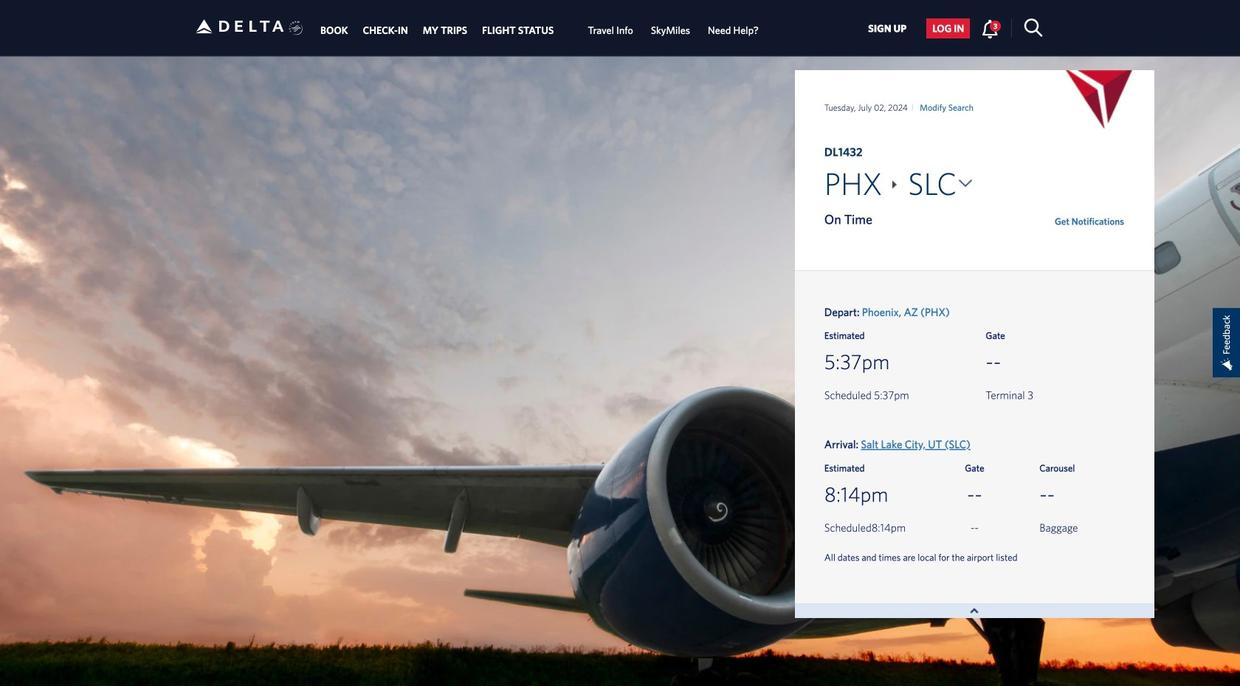 Task type: describe. For each thing, give the bounding box(es) containing it.
heroimgurl image
[[0, 56, 1241, 686]]

skyteam image
[[289, 5, 303, 51]]



Task type: locate. For each thing, give the bounding box(es) containing it.
delta air lines image
[[196, 3, 284, 49]]

tab list
[[313, 1, 768, 55]]



Task type: vqa. For each thing, say whether or not it's contained in the screenshot.
the bottom ticket.
no



